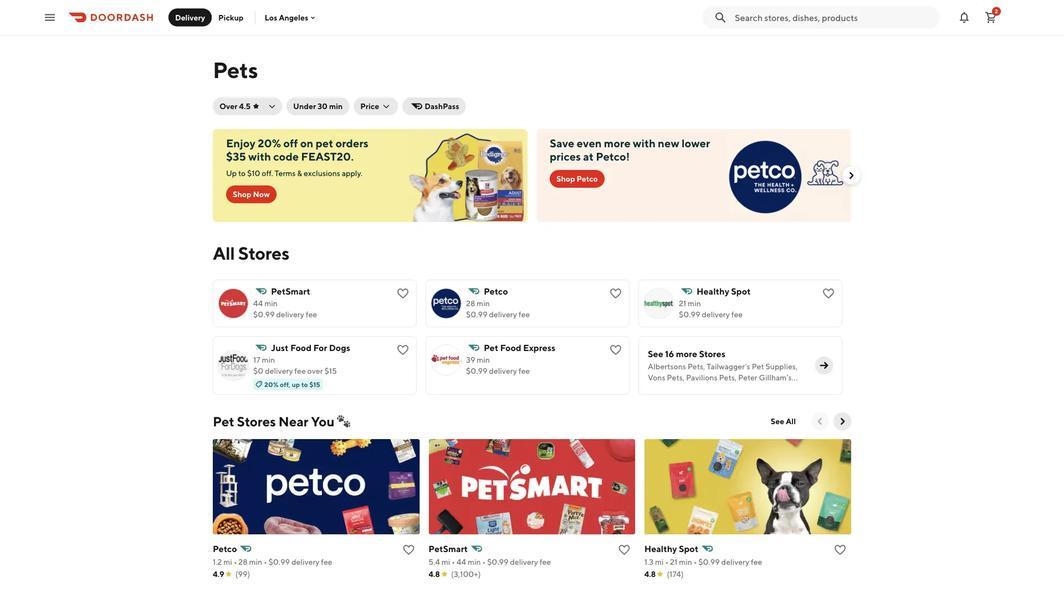 Task type: vqa. For each thing, say whether or not it's contained in the screenshot.


Task type: locate. For each thing, give the bounding box(es) containing it.
code
[[273, 150, 299, 163]]

min inside button
[[329, 102, 343, 111]]

food up 39 min $0.99 delivery fee
[[500, 343, 521, 353]]

1 vertical spatial shop
[[233, 190, 251, 199]]

28
[[466, 299, 475, 308], [238, 558, 248, 567]]

pets, down the albertsons
[[667, 373, 685, 382]]

fee inside 21 min $0.99 delivery fee
[[731, 310, 743, 319]]

• up (3,100+)
[[452, 558, 455, 567]]

rite
[[707, 395, 721, 405]]

sprouts
[[767, 384, 794, 393]]

0 horizontal spatial pet
[[213, 414, 234, 430]]

0 vertical spatial spot
[[731, 286, 751, 297]]

mi for petco
[[224, 558, 232, 567]]

more right 16
[[676, 349, 697, 359]]

peter
[[738, 373, 757, 382]]

see 16 more stores albertsons pets, tailwagger's pet supplies, vons pets, pavilions pets, peter gillham's nutrition center, cvs, dashmart, sprouts farmers market, rite aid, walgreens
[[648, 349, 798, 405]]

4.8 down 5.4
[[429, 570, 440, 579]]

delivery button
[[168, 9, 212, 26]]

1 horizontal spatial to
[[301, 381, 308, 388]]

1 horizontal spatial see
[[771, 417, 784, 426]]

fee inside 39 min $0.99 delivery fee
[[519, 367, 530, 376]]

0 horizontal spatial mi
[[224, 558, 232, 567]]

(174)
[[667, 570, 684, 579]]

$0
[[253, 367, 263, 376]]

food for just
[[290, 343, 312, 353]]

0 vertical spatial see
[[648, 349, 663, 359]]

0 vertical spatial 20%
[[258, 137, 281, 150]]

1 vertical spatial stores
[[699, 349, 725, 359]]

near
[[278, 414, 308, 430]]

17 min $0 delivery fee over $15
[[253, 356, 337, 376]]

•
[[234, 558, 237, 567], [264, 558, 267, 567], [452, 558, 455, 567], [482, 558, 486, 567], [665, 558, 669, 567], [694, 558, 697, 567]]

0 horizontal spatial petsmart
[[271, 286, 310, 297]]

see left 16
[[648, 349, 663, 359]]

3 mi from the left
[[655, 558, 664, 567]]

1 horizontal spatial food
[[500, 343, 521, 353]]

min inside 44 min $0.99 delivery fee
[[264, 299, 278, 308]]

healthy
[[697, 286, 729, 297], [644, 544, 677, 554]]

1 food from the left
[[290, 343, 312, 353]]

$15 inside 17 min $0 delivery fee over $15
[[324, 367, 337, 376]]

0 horizontal spatial 28
[[238, 558, 248, 567]]

under 30 min
[[293, 102, 343, 111]]

mi for healthy spot
[[655, 558, 664, 567]]

$35
[[226, 150, 246, 163]]

pets, down tailwagger's
[[719, 373, 737, 382]]

pet inside see 16 more stores albertsons pets, tailwagger's pet supplies, vons pets, pavilions pets, peter gillham's nutrition center, cvs, dashmart, sprouts farmers market, rite aid, walgreens
[[752, 362, 764, 371]]

0 vertical spatial $15
[[324, 367, 337, 376]]

0 horizontal spatial food
[[290, 343, 312, 353]]

previous button of carousel image
[[815, 416, 826, 427]]

1 • from the left
[[234, 558, 237, 567]]

click to add this store to your saved list image
[[396, 287, 410, 300], [609, 287, 622, 300], [822, 287, 835, 300], [396, 344, 410, 357], [609, 344, 622, 357], [402, 544, 415, 557], [618, 544, 631, 557]]

0 vertical spatial healthy spot
[[697, 286, 751, 297]]

1 vertical spatial all
[[786, 417, 796, 426]]

delivery inside 28 min $0.99 delivery fee
[[489, 310, 517, 319]]

petsmart
[[271, 286, 310, 297], [429, 544, 468, 554]]

apply.
[[342, 169, 362, 178]]

1 horizontal spatial 4.8
[[644, 570, 656, 579]]

28 min $0.99 delivery fee
[[466, 299, 530, 319]]

more for stores
[[676, 349, 697, 359]]

petco up 1.2
[[213, 544, 237, 554]]

fee inside 28 min $0.99 delivery fee
[[519, 310, 530, 319]]

1 horizontal spatial pet
[[484, 343, 498, 353]]

stores for all stores
[[238, 243, 289, 264]]

pet
[[316, 137, 333, 150]]

2 4.8 from the left
[[644, 570, 656, 579]]

1 horizontal spatial more
[[676, 349, 697, 359]]

$15
[[324, 367, 337, 376], [309, 381, 320, 388]]

los angeles
[[265, 13, 308, 22]]

44
[[253, 299, 263, 308], [457, 558, 466, 567]]

0 horizontal spatial to
[[238, 169, 246, 178]]

$15 right the over
[[324, 367, 337, 376]]

0 vertical spatial 44
[[253, 299, 263, 308]]

min inside 17 min $0 delivery fee over $15
[[262, 356, 275, 365]]

1 horizontal spatial with
[[633, 137, 656, 150]]

17
[[253, 356, 260, 365]]

0 vertical spatial stores
[[238, 243, 289, 264]]

petco!
[[596, 150, 630, 163]]

1 horizontal spatial 44
[[457, 558, 466, 567]]

0 vertical spatial 21
[[679, 299, 686, 308]]

0 vertical spatial with
[[633, 137, 656, 150]]

0 vertical spatial shop
[[556, 174, 575, 183]]

food up 17 min $0 delivery fee over $15
[[290, 343, 312, 353]]

1 horizontal spatial all
[[786, 417, 796, 426]]

spot
[[731, 286, 751, 297], [679, 544, 698, 554]]

min inside 28 min $0.99 delivery fee
[[477, 299, 490, 308]]

1 items, open order cart image
[[984, 11, 998, 24]]

1 vertical spatial 28
[[238, 558, 248, 567]]

see down walgreens
[[771, 417, 784, 426]]

2 mi from the left
[[442, 558, 450, 567]]

tailwagger's
[[707, 362, 750, 371]]

2 horizontal spatial pet
[[752, 362, 764, 371]]

1 vertical spatial petco
[[484, 286, 508, 297]]

all
[[213, 243, 235, 264], [786, 417, 796, 426]]

shop
[[556, 174, 575, 183], [233, 190, 251, 199]]

walgreens
[[738, 395, 776, 405]]

see for all
[[771, 417, 784, 426]]

delivery inside 21 min $0.99 delivery fee
[[702, 310, 730, 319]]

• up the (174)
[[665, 558, 669, 567]]

petsmart up 5.4
[[429, 544, 468, 554]]

0 horizontal spatial with
[[248, 150, 271, 163]]

1 horizontal spatial healthy
[[697, 286, 729, 297]]

0 vertical spatial to
[[238, 169, 246, 178]]

see inside see 16 more stores albertsons pets, tailwagger's pet supplies, vons pets, pavilions pets, peter gillham's nutrition center, cvs, dashmart, sprouts farmers market, rite aid, walgreens
[[648, 349, 663, 359]]

stores
[[238, 243, 289, 264], [699, 349, 725, 359], [237, 414, 276, 430]]

pet food express
[[484, 343, 555, 353]]

fee
[[306, 310, 317, 319], [519, 310, 530, 319], [731, 310, 743, 319], [294, 367, 306, 376], [519, 367, 530, 376], [321, 558, 332, 567], [540, 558, 551, 567], [751, 558, 762, 567]]

1 vertical spatial healthy
[[644, 544, 677, 554]]

2 vertical spatial petco
[[213, 544, 237, 554]]

on
[[300, 137, 313, 150]]

1 vertical spatial spot
[[679, 544, 698, 554]]

stores for pet stores near you 🐾
[[237, 414, 276, 430]]

0 horizontal spatial petco
[[213, 544, 237, 554]]

for
[[313, 343, 327, 353]]

mi right 5.4
[[442, 558, 450, 567]]

• right 5.4
[[482, 558, 486, 567]]

mi right 1.3
[[655, 558, 664, 567]]

1 horizontal spatial petsmart
[[429, 544, 468, 554]]

petsmart up 44 min $0.99 delivery fee
[[271, 286, 310, 297]]

pets, up pavilions
[[688, 362, 705, 371]]

spot up 21 min $0.99 delivery fee
[[731, 286, 751, 297]]

more inside save even more with new lower prices at petco!
[[604, 137, 631, 150]]

petco down at on the right top of page
[[577, 174, 598, 183]]

1 vertical spatial pet
[[752, 362, 764, 371]]

food
[[290, 343, 312, 353], [500, 343, 521, 353]]

0 vertical spatial petsmart
[[271, 286, 310, 297]]

2 vertical spatial stores
[[237, 414, 276, 430]]

5.4
[[429, 558, 440, 567]]

under
[[293, 102, 316, 111]]

1 horizontal spatial 28
[[466, 299, 475, 308]]

1 horizontal spatial $15
[[324, 367, 337, 376]]

1.3
[[644, 558, 654, 567]]

1 horizontal spatial 21
[[679, 299, 686, 308]]

up
[[226, 169, 237, 178]]

$15 down the over
[[309, 381, 320, 388]]

price button
[[354, 98, 398, 115]]

0 horizontal spatial 44
[[253, 299, 263, 308]]

1 vertical spatial more
[[676, 349, 697, 359]]

more inside see 16 more stores albertsons pets, tailwagger's pet supplies, vons pets, pavilions pets, peter gillham's nutrition center, cvs, dashmart, sprouts farmers market, rite aid, walgreens
[[676, 349, 697, 359]]

0 horizontal spatial 21
[[670, 558, 677, 567]]

petco up 28 min $0.99 delivery fee
[[484, 286, 508, 297]]

$0.99 inside 44 min $0.99 delivery fee
[[253, 310, 275, 319]]

21 inside 21 min $0.99 delivery fee
[[679, 299, 686, 308]]

1 horizontal spatial mi
[[442, 558, 450, 567]]

lower
[[682, 137, 710, 150]]

&
[[297, 169, 302, 178]]

$0.99
[[253, 310, 275, 319], [466, 310, 487, 319], [679, 310, 700, 319], [466, 367, 487, 376], [269, 558, 290, 567], [487, 558, 508, 567], [698, 558, 720, 567]]

shop petco
[[556, 174, 598, 183]]

44 down all stores
[[253, 299, 263, 308]]

dashmart,
[[729, 384, 765, 393]]

more up petco!
[[604, 137, 631, 150]]

1 4.8 from the left
[[429, 570, 440, 579]]

shop left the "now"
[[233, 190, 251, 199]]

4.8
[[429, 570, 440, 579], [644, 570, 656, 579]]

healthy spot up the (174)
[[644, 544, 698, 554]]

1 horizontal spatial shop
[[556, 174, 575, 183]]

healthy spot up 21 min $0.99 delivery fee
[[697, 286, 751, 297]]

0 horizontal spatial shop
[[233, 190, 251, 199]]

2 horizontal spatial petco
[[577, 174, 598, 183]]

1 mi from the left
[[224, 558, 232, 567]]

with
[[633, 137, 656, 150], [248, 150, 271, 163]]

center,
[[682, 384, 708, 393]]

pet inside pet stores near you 🐾 link
[[213, 414, 234, 430]]

with left new
[[633, 137, 656, 150]]

2 horizontal spatial mi
[[655, 558, 664, 567]]

just food for dogs
[[271, 343, 350, 353]]

3 • from the left
[[452, 558, 455, 567]]

healthy spot
[[697, 286, 751, 297], [644, 544, 698, 554]]

0 horizontal spatial see
[[648, 349, 663, 359]]

0 vertical spatial petco
[[577, 174, 598, 183]]

enjoy 20% off on pet orders $35 with code feast20. up to $10 off. terms & exclusions apply.
[[226, 137, 368, 178]]

• right 1.3
[[694, 558, 697, 567]]

0 vertical spatial more
[[604, 137, 631, 150]]

20% left off
[[258, 137, 281, 150]]

1 horizontal spatial spot
[[731, 286, 751, 297]]

more for with
[[604, 137, 631, 150]]

healthy up 1.3
[[644, 544, 677, 554]]

see all image
[[819, 360, 830, 371]]

0 vertical spatial 28
[[466, 299, 475, 308]]

healthy up 21 min $0.99 delivery fee
[[697, 286, 729, 297]]

• up '(99)'
[[234, 558, 237, 567]]

pets,
[[688, 362, 705, 371], [667, 373, 685, 382], [719, 373, 737, 382]]

petco inside button
[[577, 174, 598, 183]]

0 horizontal spatial 4.8
[[429, 570, 440, 579]]

see
[[648, 349, 663, 359], [771, 417, 784, 426]]

over
[[219, 102, 237, 111]]

min inside 21 min $0.99 delivery fee
[[688, 299, 701, 308]]

even
[[577, 137, 602, 150]]

to inside 'enjoy 20% off on pet orders $35 with code feast20. up to $10 off. terms & exclusions apply.'
[[238, 169, 246, 178]]

2 horizontal spatial pets,
[[719, 373, 737, 382]]

mi right 1.2
[[224, 558, 232, 567]]

1 vertical spatial $15
[[309, 381, 320, 388]]

now
[[253, 190, 270, 199]]

0 vertical spatial pet
[[484, 343, 498, 353]]

save
[[550, 137, 574, 150]]

1 vertical spatial see
[[771, 417, 784, 426]]

spot up the 1.3 mi • 21 min • $0.99 delivery fee in the right bottom of the page
[[679, 544, 698, 554]]

over 4.5
[[219, 102, 251, 111]]

4.8 down 1.3
[[644, 570, 656, 579]]

44 up (3,100+)
[[457, 558, 466, 567]]

fee inside 17 min $0 delivery fee over $15
[[294, 367, 306, 376]]

6 • from the left
[[694, 558, 697, 567]]

petco
[[577, 174, 598, 183], [484, 286, 508, 297], [213, 544, 237, 554]]

shop for shop now
[[233, 190, 251, 199]]

1 vertical spatial with
[[248, 150, 271, 163]]

20% left off,
[[264, 381, 278, 388]]

21 min $0.99 delivery fee
[[679, 299, 743, 319]]

2 food from the left
[[500, 343, 521, 353]]

delivery
[[276, 310, 304, 319], [489, 310, 517, 319], [702, 310, 730, 319], [265, 367, 293, 376], [489, 367, 517, 376], [291, 558, 319, 567], [510, 558, 538, 567], [721, 558, 749, 567]]

0 horizontal spatial all
[[213, 243, 235, 264]]

1 vertical spatial to
[[301, 381, 308, 388]]

with up $10
[[248, 150, 271, 163]]

4.8 for petsmart
[[429, 570, 440, 579]]

next button of carousel image
[[846, 170, 857, 181], [837, 416, 848, 427]]

shop down prices
[[556, 174, 575, 183]]

1.2 mi • 28 min • $0.99 delivery fee
[[213, 558, 332, 567]]

• right 1.2
[[264, 558, 267, 567]]

terms
[[275, 169, 296, 178]]

mi for petsmart
[[442, 558, 450, 567]]

0 horizontal spatial healthy
[[644, 544, 677, 554]]

pet stores near you 🐾
[[213, 414, 350, 430]]

2 vertical spatial pet
[[213, 414, 234, 430]]

just
[[271, 343, 289, 353]]

0 vertical spatial all
[[213, 243, 235, 264]]

0 horizontal spatial more
[[604, 137, 631, 150]]

shop petco button
[[550, 170, 604, 188]]



Task type: describe. For each thing, give the bounding box(es) containing it.
5.4 mi • 44 min • $0.99 delivery fee
[[429, 558, 551, 567]]

notification bell image
[[958, 11, 971, 24]]

market,
[[678, 395, 705, 405]]

see all link
[[764, 413, 802, 431]]

1 horizontal spatial pets,
[[688, 362, 705, 371]]

dashpass
[[425, 102, 459, 111]]

1.3 mi • 21 min • $0.99 delivery fee
[[644, 558, 762, 567]]

supplies,
[[766, 362, 798, 371]]

new
[[658, 137, 679, 150]]

click to add this store to your saved list image for petco
[[609, 287, 622, 300]]

angeles
[[279, 13, 308, 22]]

with inside 'enjoy 20% off on pet orders $35 with code feast20. up to $10 off. terms & exclusions apply.'
[[248, 150, 271, 163]]

delivery inside 44 min $0.99 delivery fee
[[276, 310, 304, 319]]

pets
[[213, 57, 258, 83]]

delivery
[[175, 13, 205, 22]]

pet for pet food express
[[484, 343, 498, 353]]

2
[[995, 8, 998, 14]]

0 vertical spatial next button of carousel image
[[846, 170, 857, 181]]

see all
[[771, 417, 796, 426]]

save even more with new lower prices at petco!
[[550, 137, 710, 163]]

Store search: begin typing to search for stores available on DoorDash text field
[[735, 11, 933, 24]]

0 horizontal spatial spot
[[679, 544, 698, 554]]

20% off, up to $15
[[264, 381, 320, 388]]

farmers
[[648, 395, 676, 405]]

20% inside 'enjoy 20% off on pet orders $35 with code feast20. up to $10 off. terms & exclusions apply.'
[[258, 137, 281, 150]]

0 horizontal spatial pets,
[[667, 373, 685, 382]]

with inside save even more with new lower prices at petco!
[[633, 137, 656, 150]]

30
[[318, 102, 328, 111]]

open menu image
[[43, 11, 57, 24]]

up
[[292, 381, 300, 388]]

see for 16
[[648, 349, 663, 359]]

1 vertical spatial 21
[[670, 558, 677, 567]]

click to add this store to your saved list image for just food for dogs
[[396, 344, 410, 357]]

vons
[[648, 373, 665, 382]]

pavilions
[[686, 373, 717, 382]]

16
[[665, 349, 674, 359]]

4.5
[[239, 102, 251, 111]]

off.
[[262, 169, 273, 178]]

click to add this store to your saved list image
[[833, 544, 847, 557]]

4 • from the left
[[482, 558, 486, 567]]

39 min $0.99 delivery fee
[[466, 356, 530, 376]]

under 30 min button
[[287, 98, 349, 115]]

off
[[283, 137, 298, 150]]

you
[[311, 414, 334, 430]]

off,
[[280, 381, 290, 388]]

all stores
[[213, 243, 289, 264]]

fee inside 44 min $0.99 delivery fee
[[306, 310, 317, 319]]

click to add this store to your saved list image for healthy spot
[[822, 287, 835, 300]]

nutrition
[[648, 384, 680, 393]]

gillham's
[[759, 373, 792, 382]]

click to add this store to your saved list image for petsmart
[[396, 287, 410, 300]]

albertsons
[[648, 362, 686, 371]]

aid,
[[723, 395, 737, 405]]

shop now
[[233, 190, 270, 199]]

39
[[466, 356, 475, 365]]

(3,100+)
[[451, 570, 481, 579]]

pet stores near you 🐾 link
[[213, 413, 350, 431]]

cvs,
[[709, 384, 727, 393]]

all inside the see all link
[[786, 417, 796, 426]]

price
[[360, 102, 379, 111]]

2 • from the left
[[264, 558, 267, 567]]

shop now button
[[226, 186, 276, 203]]

min inside 39 min $0.99 delivery fee
[[477, 356, 490, 365]]

at
[[583, 150, 594, 163]]

los angeles button
[[265, 13, 317, 22]]

food for pet
[[500, 343, 521, 353]]

1 vertical spatial 44
[[457, 558, 466, 567]]

4.8 for healthy spot
[[644, 570, 656, 579]]

44 min $0.99 delivery fee
[[253, 299, 317, 319]]

1 vertical spatial petsmart
[[429, 544, 468, 554]]

$10
[[247, 169, 260, 178]]

pickup
[[218, 13, 244, 22]]

express
[[523, 343, 555, 353]]

44 inside 44 min $0.99 delivery fee
[[253, 299, 263, 308]]

1 vertical spatial 20%
[[264, 381, 278, 388]]

los
[[265, 13, 277, 22]]

1.2
[[213, 558, 222, 567]]

pet for pet stores near you 🐾
[[213, 414, 234, 430]]

dogs
[[329, 343, 350, 353]]

pickup button
[[212, 9, 250, 26]]

feast20.
[[301, 150, 354, 163]]

click to add this store to your saved list image for pet food express
[[609, 344, 622, 357]]

dashpass button
[[402, 98, 466, 115]]

exclusions
[[304, 169, 340, 178]]

1 vertical spatial healthy spot
[[644, 544, 698, 554]]

5 • from the left
[[665, 558, 669, 567]]

2 button
[[980, 6, 1002, 29]]

orders
[[336, 137, 368, 150]]

over 4.5 button
[[213, 98, 282, 115]]

🐾
[[337, 414, 350, 430]]

stores inside see 16 more stores albertsons pets, tailwagger's pet supplies, vons pets, pavilions pets, peter gillham's nutrition center, cvs, dashmart, sprouts farmers market, rite aid, walgreens
[[699, 349, 725, 359]]

$0.99 inside 21 min $0.99 delivery fee
[[679, 310, 700, 319]]

1 vertical spatial next button of carousel image
[[837, 416, 848, 427]]

enjoy
[[226, 137, 255, 150]]

shop for shop petco
[[556, 174, 575, 183]]

prices
[[550, 150, 581, 163]]

0 vertical spatial healthy
[[697, 286, 729, 297]]

$0.99 inside 39 min $0.99 delivery fee
[[466, 367, 487, 376]]

28 inside 28 min $0.99 delivery fee
[[466, 299, 475, 308]]

1 horizontal spatial petco
[[484, 286, 508, 297]]

delivery inside 17 min $0 delivery fee over $15
[[265, 367, 293, 376]]

$0.99 inside 28 min $0.99 delivery fee
[[466, 310, 487, 319]]

(99)
[[235, 570, 250, 579]]

delivery inside 39 min $0.99 delivery fee
[[489, 367, 517, 376]]

0 horizontal spatial $15
[[309, 381, 320, 388]]



